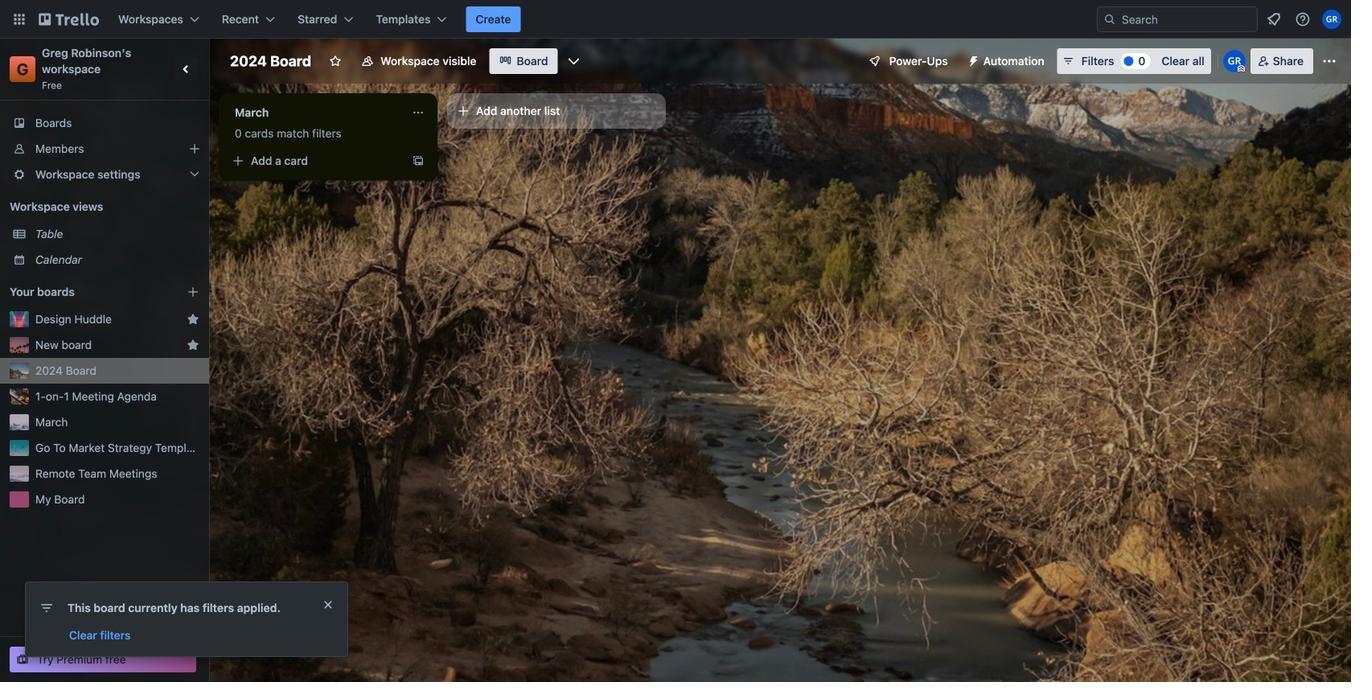 Task type: describe. For each thing, give the bounding box(es) containing it.
dismiss flag image
[[322, 599, 335, 611]]

Search field
[[1117, 8, 1257, 31]]

sm image
[[961, 48, 984, 71]]

create from template… image
[[412, 154, 425, 167]]

Board name text field
[[222, 48, 320, 74]]

search image
[[1104, 13, 1117, 26]]

this member is an admin of this board. image
[[1238, 65, 1245, 72]]

greg robinson (gregrobinson96) image
[[1323, 10, 1342, 29]]

1 starred icon image from the top
[[187, 313, 200, 326]]

2 starred icon image from the top
[[187, 339, 200, 352]]

back to home image
[[39, 6, 99, 32]]

customize views image
[[566, 53, 582, 69]]

show menu image
[[1322, 53, 1338, 69]]

star or unstar board image
[[329, 55, 342, 68]]



Task type: locate. For each thing, give the bounding box(es) containing it.
alert
[[26, 582, 348, 657]]

1 vertical spatial starred icon image
[[187, 339, 200, 352]]

add board image
[[187, 286, 200, 298]]

greg robinson (gregrobinson96) image
[[1224, 50, 1246, 72]]

primary element
[[0, 0, 1352, 39]]

0 notifications image
[[1265, 10, 1284, 29]]

starred icon image
[[187, 313, 200, 326], [187, 339, 200, 352]]

open information menu image
[[1295, 11, 1311, 27]]

workspace navigation collapse icon image
[[175, 58, 198, 80]]

0 vertical spatial starred icon image
[[187, 313, 200, 326]]

None text field
[[225, 100, 405, 126]]

your boards with 8 items element
[[10, 282, 163, 302]]



Task type: vqa. For each thing, say whether or not it's contained in the screenshot.
top Christina Overa (christinaovera) image
no



